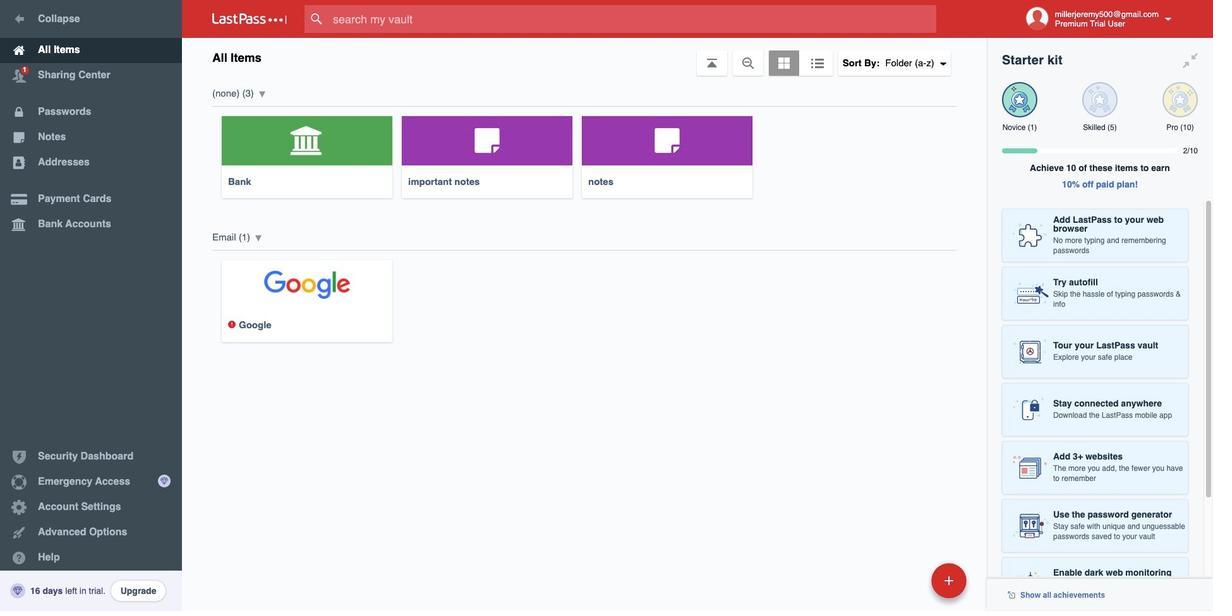 Task type: locate. For each thing, give the bounding box(es) containing it.
Search search field
[[305, 5, 961, 33]]

main navigation navigation
[[0, 0, 182, 612]]

lastpass image
[[212, 13, 287, 25]]



Task type: describe. For each thing, give the bounding box(es) containing it.
new item navigation
[[845, 560, 974, 612]]

search my vault text field
[[305, 5, 961, 33]]

new item element
[[845, 563, 971, 599]]

vault options navigation
[[182, 38, 987, 76]]



